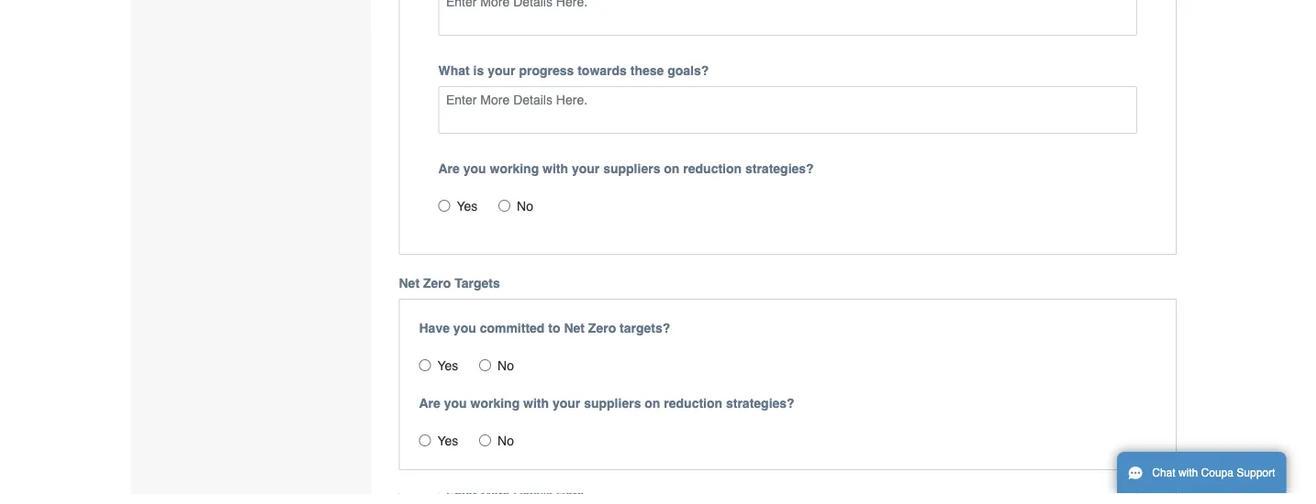 Task type: vqa. For each thing, say whether or not it's contained in the screenshot.
Have
yes



Task type: describe. For each thing, give the bounding box(es) containing it.
1 vertical spatial yes
[[437, 359, 458, 373]]

2 vertical spatial you
[[444, 396, 467, 411]]

have
[[419, 321, 450, 336]]

1 horizontal spatial zero
[[588, 321, 616, 336]]

towards
[[578, 63, 627, 78]]

1 vertical spatial net
[[564, 321, 585, 336]]

0 vertical spatial yes
[[457, 199, 478, 214]]

goals?
[[668, 63, 709, 78]]

0 vertical spatial strategies?
[[745, 161, 814, 176]]

committed
[[480, 321, 545, 336]]

What targets have you set for Scope 3 emissions reductions? text field
[[438, 0, 1137, 36]]

1 vertical spatial your
[[572, 161, 600, 176]]

0 vertical spatial zero
[[423, 276, 451, 291]]

1 vertical spatial are
[[419, 396, 440, 411]]

1 vertical spatial no
[[498, 359, 514, 373]]

chat
[[1152, 467, 1176, 480]]

what is your progress towards these goals?
[[438, 63, 709, 78]]

1 vertical spatial working
[[470, 396, 520, 411]]

0 vertical spatial working
[[490, 161, 539, 176]]

what
[[438, 63, 470, 78]]

1 vertical spatial suppliers
[[584, 396, 641, 411]]

0 vertical spatial you
[[463, 161, 486, 176]]

progress
[[519, 63, 574, 78]]

What is your progress towards these goals? text field
[[438, 86, 1137, 134]]

2 vertical spatial your
[[553, 396, 580, 411]]

to
[[548, 321, 560, 336]]

1 vertical spatial are you working with your suppliers on reduction strategies?
[[419, 396, 795, 411]]

1 vertical spatial you
[[453, 321, 476, 336]]

0 horizontal spatial net
[[399, 276, 420, 291]]



Task type: locate. For each thing, give the bounding box(es) containing it.
zero left targets?
[[588, 321, 616, 336]]

0 horizontal spatial on
[[645, 396, 660, 411]]

your
[[488, 63, 515, 78], [572, 161, 600, 176], [553, 396, 580, 411]]

strategies?
[[745, 161, 814, 176], [726, 396, 795, 411]]

0 vertical spatial no
[[517, 199, 533, 214]]

2 vertical spatial with
[[1179, 467, 1198, 480]]

1 horizontal spatial on
[[664, 161, 680, 176]]

1 vertical spatial on
[[645, 396, 660, 411]]

coupa
[[1201, 467, 1234, 480]]

0 vertical spatial suppliers
[[603, 161, 660, 176]]

yes
[[457, 199, 478, 214], [437, 359, 458, 373], [437, 434, 458, 449]]

zero
[[423, 276, 451, 291], [588, 321, 616, 336]]

1 horizontal spatial net
[[564, 321, 585, 336]]

net zero targets
[[399, 276, 500, 291]]

net right to
[[564, 321, 585, 336]]

are
[[438, 161, 460, 176], [419, 396, 440, 411]]

0 vertical spatial reduction
[[683, 161, 742, 176]]

1 vertical spatial reduction
[[664, 396, 722, 411]]

chat with coupa support button
[[1117, 453, 1286, 495]]

net up have
[[399, 276, 420, 291]]

targets
[[455, 276, 500, 291]]

suppliers
[[603, 161, 660, 176], [584, 396, 641, 411]]

0 vertical spatial with
[[543, 161, 568, 176]]

0 vertical spatial are
[[438, 161, 460, 176]]

0 vertical spatial net
[[399, 276, 420, 291]]

0 vertical spatial on
[[664, 161, 680, 176]]

1 vertical spatial with
[[523, 396, 549, 411]]

targets?
[[620, 321, 670, 336]]

2 vertical spatial no
[[498, 434, 514, 449]]

net
[[399, 276, 420, 291], [564, 321, 585, 336]]

None radio
[[419, 435, 431, 447]]

support
[[1237, 467, 1275, 480]]

these
[[630, 63, 664, 78]]

you
[[463, 161, 486, 176], [453, 321, 476, 336], [444, 396, 467, 411]]

zero left "targets"
[[423, 276, 451, 291]]

no
[[517, 199, 533, 214], [498, 359, 514, 373], [498, 434, 514, 449]]

have you committed to net zero targets?
[[419, 321, 670, 336]]

are you working with your suppliers on reduction strategies?
[[438, 161, 814, 176], [419, 396, 795, 411]]

1 vertical spatial strategies?
[[726, 396, 795, 411]]

with
[[543, 161, 568, 176], [523, 396, 549, 411], [1179, 467, 1198, 480]]

reduction
[[683, 161, 742, 176], [664, 396, 722, 411]]

0 vertical spatial your
[[488, 63, 515, 78]]

1 vertical spatial zero
[[588, 321, 616, 336]]

chat with coupa support
[[1152, 467, 1275, 480]]

with inside button
[[1179, 467, 1198, 480]]

2 vertical spatial yes
[[437, 434, 458, 449]]

0 vertical spatial are you working with your suppliers on reduction strategies?
[[438, 161, 814, 176]]

None radio
[[438, 200, 450, 212], [499, 200, 510, 212], [419, 360, 431, 372], [479, 360, 491, 372], [479, 435, 491, 447], [438, 200, 450, 212], [499, 200, 510, 212], [419, 360, 431, 372], [479, 360, 491, 372], [479, 435, 491, 447]]

0 horizontal spatial zero
[[423, 276, 451, 291]]

is
[[473, 63, 484, 78]]

working
[[490, 161, 539, 176], [470, 396, 520, 411]]

on
[[664, 161, 680, 176], [645, 396, 660, 411]]



